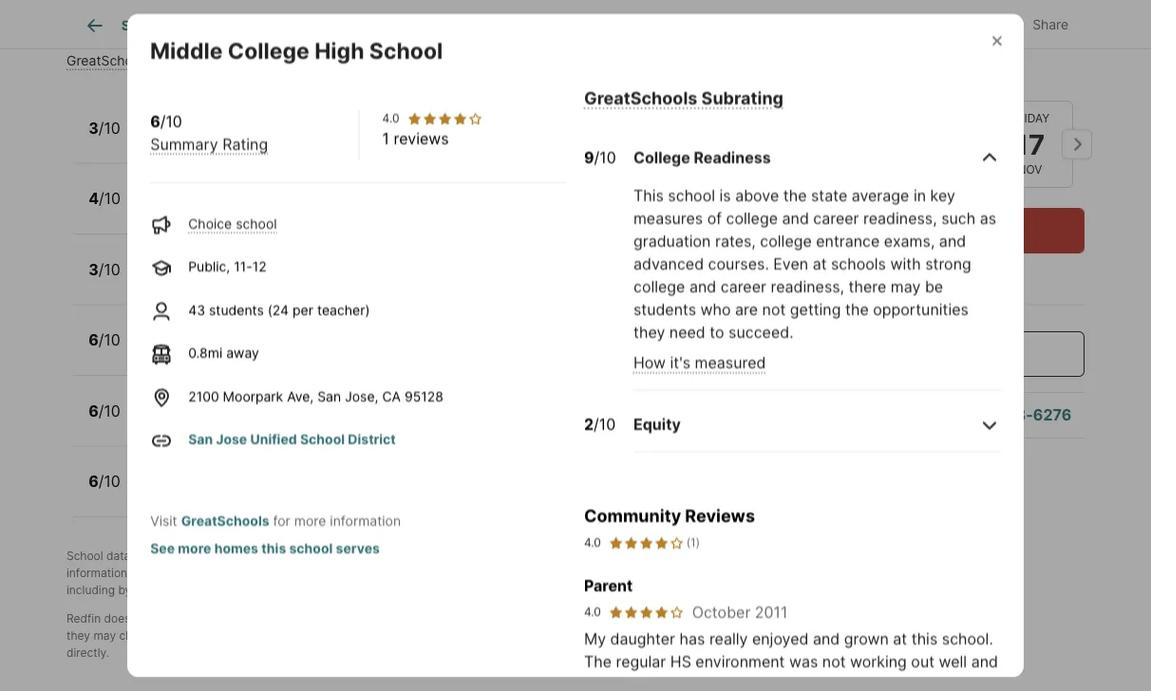 Task type: describe. For each thing, give the bounding box(es) containing it.
unified
[[250, 431, 297, 448]]

1 horizontal spatial career
[[814, 209, 859, 228]]

glen
[[183, 323, 218, 342]]

to inside this school is above the state average in key measures of college and career readiness, such as graduation rates, college entrance exams, and advanced courses.  even at schools with strong college and career readiness, there may be students who are not getting the opportunities they need to succeed.
[[710, 323, 725, 342]]

0 vertical spatial a
[[291, 550, 298, 564]]

the inside "first step, and conduct their own investigation to determine their desired schools or school districts, including by contacting and visiting the schools themselves."
[[260, 584, 278, 598]]

rating inside the '6 /10 summary rating'
[[222, 135, 268, 153]]

verify
[[393, 630, 423, 644]]

public, inside river glen school public, k-8 • choice school • 1.1mi
[[142, 344, 184, 360]]

1 vertical spatial redfin
[[67, 613, 101, 627]]

not inside the school service boundaries are intended to be used as a reference only; they may change and are not
[[206, 630, 224, 644]]

visit greatschools for more information
[[150, 513, 401, 529]]

not down regular
[[648, 675, 671, 692]]

as inside the , a nonprofit organization. redfin recommends buyers and renters use greatschools information and ratings as a
[[194, 567, 207, 581]]

1.1mi
[[328, 344, 357, 360]]

(408)
[[950, 406, 993, 425]]

endorse
[[155, 613, 199, 627]]

it's
[[788, 263, 803, 277]]

0 vertical spatial more
[[294, 513, 326, 529]]

herbert hoover middle school public, 6-8 • serves this home • 1.0mi
[[142, 252, 381, 289]]

daughter
[[611, 630, 676, 648]]

district
[[348, 431, 396, 448]]

has
[[680, 630, 705, 648]]

home inside "gardner elementary school public, k-5 • serves this home • 0.9mi"
[[297, 132, 333, 148]]

schools inside this school is above the state average in key measures of college and career readiness, such as graduation rates, college entrance exams, and advanced courses.  even at schools with strong college and career readiness, there may be students who are not getting the opportunities they need to succeed.
[[831, 255, 886, 273]]

4 tab from the left
[[554, 3, 640, 48]]

and up 'contacting' at the left
[[131, 567, 151, 581]]

directly.
[[67, 647, 109, 661]]

k- for elementary
[[187, 132, 201, 148]]

serving
[[162, 10, 209, 26]]

reviews
[[685, 506, 755, 526]]

away
[[226, 345, 259, 361]]

middle inside my daughter has really enjoyed and grown at this school. the regular hs environment was not working out well and she was not working to her potential. at middle colle
[[874, 675, 922, 692]]

choice for academy
[[234, 202, 277, 219]]

parent
[[584, 576, 633, 595]]

1 horizontal spatial by
[[196, 550, 209, 564]]

this
[[634, 186, 664, 205]]

nonprofit
[[301, 550, 350, 564]]

my daughter has really enjoyed and grown at this school. the regular hs environment was not working out well and she was not working to her potential. at middle colle
[[584, 630, 1000, 692]]

river
[[142, 323, 180, 342]]

and down school.
[[972, 652, 999, 671]]

potential.
[[783, 675, 850, 692]]

first step, and conduct their own investigation to determine their desired schools or school districts, including by contacting and visiting the schools themselves.
[[67, 567, 757, 598]]

this down the visit greatschools for more information
[[262, 540, 286, 556]]

middle college high school element
[[150, 14, 466, 64]]

this school is above the state average in key measures of college and career readiness, such as graduation rates, college entrance exams, and advanced courses.  even at schools with strong college and career readiness, there may be students who are not getting the opportunities they need to succeed.
[[634, 186, 997, 342]]

and up "desired"
[[577, 550, 597, 564]]

ace
[[142, 181, 171, 200]]

middle college high school dialog
[[127, 14, 1024, 692]]

high for lincoln
[[271, 394, 305, 412]]

4 /10
[[88, 190, 121, 208]]

1 vertical spatial career
[[721, 278, 767, 296]]

public, inside middle college high school dialog
[[188, 259, 230, 275]]

subrating
[[702, 87, 784, 108]]

4
[[88, 190, 99, 208]]

to inside guaranteed to be accurate. to verify school enrollment eligibility, contact the school district directly.
[[292, 630, 303, 644]]

school inside please check the school district website to see all schools serving this home.
[[592, 0, 634, 6]]

0.8mi away
[[188, 345, 259, 361]]

college inside middle college high school element
[[228, 37, 310, 63]]

school inside herbert hoover middle school public, 6-8 • serves this home • 1.0mi
[[314, 252, 366, 271]]

information inside middle college high school dialog
[[330, 513, 401, 529]]

schools inside please check the school district website to see all schools serving this home.
[[110, 10, 158, 26]]

• left the 1.1mi
[[316, 344, 324, 360]]

grown
[[844, 630, 889, 648]]

how
[[634, 354, 666, 372]]

• left 1
[[336, 132, 344, 148]]

visit
[[150, 513, 177, 529]]

2
[[584, 415, 594, 434]]

readiness
[[694, 148, 771, 167]]

0 horizontal spatial middle
[[150, 37, 223, 63]]

please check the school district website to see all schools serving this home.
[[67, 0, 750, 26]]

/10 inside the '6 /10 summary rating'
[[160, 112, 182, 130]]

• right the 6-
[[214, 273, 221, 289]]

advanced
[[634, 255, 704, 273]]

well
[[939, 652, 967, 671]]

data
[[106, 550, 130, 564]]

redfin inside the , a nonprofit organization. redfin recommends buyers and renters use greatschools information and ratings as a
[[426, 550, 460, 564]]

strong
[[926, 255, 972, 273]]

the inside please check the school district website to see all schools serving this home.
[[568, 0, 589, 6]]

exams,
[[884, 232, 935, 250]]

per
[[293, 302, 314, 318]]

to inside "first step, and conduct their own investigation to determine their desired schools or school districts, including by contacting and visiting the schools themselves."
[[470, 567, 481, 581]]

and up "redfin does not endorse or guarantee this information."
[[195, 584, 215, 598]]

5
[[201, 132, 209, 148]]

1
[[383, 129, 390, 147]]

accurate.
[[323, 630, 373, 644]]

and down ,
[[274, 567, 294, 581]]

public, 11-12
[[188, 259, 267, 275]]

and up who
[[690, 278, 717, 296]]

• down glen
[[213, 344, 220, 360]]

and inside the school service boundaries are intended to be used as a reference only; they may change and are not
[[162, 630, 182, 644]]

information inside the , a nonprofit organization. redfin recommends buyers and renters use greatschools information and ratings as a
[[67, 567, 127, 581]]

and left grown
[[813, 630, 840, 648]]

0 vertical spatial was
[[790, 652, 818, 671]]

home inside herbert hoover middle school public, 6-8 • serves this home • 1.0mi
[[299, 273, 334, 289]]

october 2011
[[692, 603, 788, 621]]

is for above
[[720, 186, 731, 205]]

cancel
[[834, 263, 870, 277]]

2 6 /10 from the top
[[88, 402, 121, 421]]

above
[[736, 186, 779, 205]]

1 vertical spatial are
[[510, 613, 527, 627]]

friday
[[1011, 111, 1050, 125]]

• up herbert hoover middle school public, 6-8 • serves this home • 1.0mi
[[326, 202, 334, 219]]

schedule tour
[[885, 221, 988, 240]]

this up guaranteed
[[274, 613, 294, 627]]

they inside this school is above the state average in key measures of college and career readiness, such as graduation rates, college entrance exams, and advanced courses.  even at schools with strong college and career readiness, there may be students who are not getting the opportunities they need to succeed.
[[634, 323, 665, 342]]

reviews
[[394, 129, 449, 147]]

environment
[[696, 652, 785, 671]]

hoover
[[203, 252, 257, 271]]

next image
[[1062, 129, 1093, 160]]

0 horizontal spatial a
[[210, 567, 216, 581]]

serves inside "gardner elementary school public, k-5 • serves this home • 0.9mi"
[[224, 132, 267, 148]]

renters
[[600, 550, 638, 564]]

this inside herbert hoover middle school public, 6-8 • serves this home • 1.0mi
[[272, 273, 295, 289]]

the left state
[[784, 186, 807, 205]]

eligibility,
[[525, 630, 575, 644]]

see
[[67, 10, 89, 26]]

college readiness button
[[634, 131, 1001, 184]]

1 vertical spatial san
[[188, 431, 213, 448]]

, a nonprofit organization. redfin recommends buyers and renters use greatschools information and ratings as a
[[67, 550, 736, 581]]

3 tab from the left
[[411, 3, 554, 48]]

charter,
[[142, 202, 192, 219]]

district inside please check the school district website to see all schools serving this home.
[[637, 0, 681, 6]]

to inside my daughter has really enjoyed and grown at this school. the regular hs environment was not working out well and she was not working to her potential. at middle colle
[[736, 675, 751, 692]]

greatschools subrating
[[584, 87, 784, 108]]

1 vertical spatial more
[[178, 540, 211, 556]]

schedule
[[885, 221, 954, 240]]

my
[[584, 630, 606, 648]]

may inside this school is above the state average in key measures of college and career readiness, such as graduation rates, college entrance exams, and advanced courses.  even at schools with strong college and career readiness, there may be students who are not getting the opportunities they need to succeed.
[[891, 278, 921, 296]]

school inside 'ace inspire academy charter, 5-8 • choice school • 0.9mi'
[[281, 202, 322, 219]]

her
[[755, 675, 779, 692]]

1 vertical spatial rating 4.0 out of 5 element
[[609, 535, 685, 552]]

the
[[584, 652, 612, 671]]

middle inside herbert hoover middle school public, 6-8 • serves this home • 1.0mi
[[260, 252, 311, 271]]

ace inspire academy charter, 5-8 • choice school • 0.9mi
[[142, 181, 372, 219]]

middle college high school
[[150, 37, 443, 63]]

as inside the school service boundaries are intended to be used as a reference only; they may change and are not
[[642, 613, 654, 627]]

12
[[252, 259, 267, 275]]

school left the data
[[67, 550, 103, 564]]

1 vertical spatial was
[[614, 675, 643, 692]]

abraham lincoln high school
[[142, 394, 360, 412]]

1 their from the left
[[345, 567, 369, 581]]

recommends
[[464, 550, 534, 564]]

school data is provided by greatschools
[[67, 550, 285, 564]]

1 vertical spatial 4.0
[[584, 536, 601, 550]]

1 tab from the left
[[184, 3, 277, 48]]

ratings
[[154, 567, 191, 581]]

17
[[1016, 128, 1045, 161]]

does
[[104, 613, 131, 627]]

and up the strong
[[940, 232, 966, 250]]

6 inside the '6 /10 summary rating'
[[150, 112, 160, 130]]

rating 4.0 out of 5 element for 1 reviews
[[407, 111, 483, 126]]

choice inside middle college high school dialog
[[188, 215, 232, 231]]

not up potential.
[[823, 652, 846, 671]]

rates,
[[715, 232, 756, 250]]

is for provided
[[134, 550, 142, 564]]

(24
[[268, 302, 289, 318]]

this inside please check the school district website to see all schools serving this home.
[[212, 10, 235, 26]]

such
[[942, 209, 976, 228]]

greatschools summary rating
[[67, 53, 258, 69]]

intended
[[530, 613, 578, 627]]

not inside this school is above the state average in key measures of college and career readiness, such as graduation rates, college entrance exams, and advanced courses.  even at schools with strong college and career readiness, there may be students who are not getting the opportunities they need to succeed.
[[763, 300, 786, 319]]

boundaries
[[446, 613, 507, 627]]

greatschools down search link
[[67, 53, 151, 69]]

jose,
[[345, 388, 379, 404]]

school down the 1.1mi
[[309, 394, 360, 412]]

school.
[[942, 630, 994, 648]]

enjoyed
[[752, 630, 809, 648]]

san jose unified school district
[[188, 431, 396, 448]]

• left 1.0mi
[[337, 273, 345, 289]]

guaranteed
[[227, 630, 289, 644]]

search tab list
[[67, 0, 737, 48]]

students inside this school is above the state average in key measures of college and career readiness, such as graduation rates, college entrance exams, and advanced courses.  even at schools with strong college and career readiness, there may be students who are not getting the opportunities they need to succeed.
[[634, 300, 697, 319]]

9 /10
[[584, 148, 616, 167]]

1 vertical spatial college
[[760, 232, 812, 250]]

1 6 /10 from the top
[[88, 331, 121, 350]]

used
[[612, 613, 638, 627]]

there
[[849, 278, 887, 296]]



Task type: locate. For each thing, give the bounding box(es) containing it.
0 horizontal spatial may
[[94, 630, 116, 644]]

district left website
[[637, 0, 681, 6]]

3 for herbert
[[88, 261, 99, 279]]

this right the '12'
[[272, 273, 295, 289]]

0 horizontal spatial they
[[67, 630, 90, 644]]

website
[[685, 0, 734, 6]]

0 vertical spatial as
[[980, 209, 997, 228]]

8 down inspire
[[210, 202, 219, 219]]

0 vertical spatial 4.0
[[383, 111, 399, 125]]

0 vertical spatial career
[[814, 209, 859, 228]]

k- inside "gardner elementary school public, k-5 • serves this home • 0.9mi"
[[187, 132, 201, 148]]

average
[[852, 186, 910, 205]]

public, down the herbert
[[142, 273, 184, 289]]

0 horizontal spatial was
[[614, 675, 643, 692]]

a up "daughter"
[[657, 613, 664, 627]]

1 horizontal spatial middle
[[260, 252, 311, 271]]

3 for gardner
[[88, 119, 99, 138]]

district inside guaranteed to be accurate. to verify school enrollment eligibility, contact the school district directly.
[[682, 630, 719, 644]]

2 k- from the top
[[187, 344, 201, 360]]

see more homes this school serves link
[[150, 540, 380, 556]]

1 vertical spatial a
[[210, 567, 216, 581]]

and
[[782, 209, 809, 228], [940, 232, 966, 250], [690, 278, 717, 296], [577, 550, 597, 564], [131, 567, 151, 581], [274, 567, 294, 581], [195, 584, 215, 598], [813, 630, 840, 648], [162, 630, 182, 644], [972, 652, 999, 671]]

including
[[67, 584, 115, 598]]

3 up the 4
[[88, 119, 99, 138]]

1 vertical spatial is
[[134, 550, 142, 564]]

by inside "first step, and conduct their own investigation to determine their desired schools or school districts, including by contacting and visiting the schools themselves."
[[118, 584, 131, 598]]

greatschools up step,
[[213, 550, 285, 564]]

may inside the school service boundaries are intended to be used as a reference only; they may change and are not
[[94, 630, 116, 644]]

school inside the school service boundaries are intended to be used as a reference only; they may change and are not
[[364, 613, 401, 627]]

,
[[285, 550, 288, 564]]

8 up 43
[[202, 273, 210, 289]]

1 horizontal spatial their
[[542, 567, 566, 581]]

1 vertical spatial 3 /10
[[88, 261, 121, 279]]

0 horizontal spatial more
[[178, 540, 211, 556]]

2 vertical spatial as
[[642, 613, 654, 627]]

are down endorse
[[186, 630, 203, 644]]

readiness, down free,
[[771, 278, 845, 296]]

to inside the school service boundaries are intended to be used as a reference only; they may change and are not
[[581, 613, 592, 627]]

2 vertical spatial 6 /10
[[88, 473, 121, 491]]

be up contact
[[595, 613, 609, 627]]

are inside this school is above the state average in key measures of college and career readiness, such as graduation rates, college entrance exams, and advanced courses.  even at schools with strong college and career readiness, there may be students who are not getting the opportunities they need to succeed.
[[735, 300, 758, 319]]

hs
[[671, 652, 692, 671]]

more
[[294, 513, 326, 529], [178, 540, 211, 556]]

0 horizontal spatial working
[[675, 675, 732, 692]]

public, inside "gardner elementary school public, k-5 • serves this home • 0.9mi"
[[142, 132, 184, 148]]

school down 2100 moorpark ave, san jose, ca 95128
[[300, 431, 345, 448]]

0 vertical spatial be
[[925, 278, 944, 296]]

rating down the home.
[[218, 53, 258, 69]]

1 vertical spatial 0.9mi
[[337, 202, 372, 219]]

enrollment
[[465, 630, 522, 644]]

working down grown
[[850, 652, 907, 671]]

be inside the school service boundaries are intended to be used as a reference only; they may change and are not
[[595, 613, 609, 627]]

2 vertical spatial a
[[657, 613, 664, 627]]

teacher)
[[317, 302, 370, 318]]

to right website
[[738, 0, 750, 6]]

3 /10 for gardner
[[88, 119, 121, 138]]

college
[[228, 37, 310, 63], [634, 148, 691, 167]]

6-
[[187, 273, 202, 289]]

middle down out
[[874, 675, 922, 692]]

their up themselves.
[[345, 567, 369, 581]]

0 horizontal spatial students
[[209, 302, 264, 318]]

or inside "first step, and conduct their own investigation to determine their desired schools or school districts, including by contacting and visiting the schools themselves."
[[657, 567, 668, 581]]

school
[[592, 0, 634, 6], [668, 186, 715, 205], [281, 202, 322, 219], [236, 215, 277, 231], [271, 344, 313, 360], [289, 540, 333, 556], [672, 567, 707, 581], [426, 630, 461, 644], [643, 630, 679, 644]]

1 vertical spatial 6 /10
[[88, 402, 121, 421]]

buyers
[[537, 550, 574, 564]]

may down does at the bottom left of page
[[94, 630, 116, 644]]

students up river glen school public, k-8 • choice school • 1.1mi in the left of the page
[[209, 302, 264, 318]]

this left the home.
[[212, 10, 235, 26]]

summary inside the '6 /10 summary rating'
[[150, 135, 218, 153]]

1 horizontal spatial information
[[330, 513, 401, 529]]

8 down glen
[[201, 344, 209, 360]]

1 vertical spatial district
[[682, 630, 719, 644]]

information up the including
[[67, 567, 127, 581]]

choice inside 'ace inspire academy charter, 5-8 • choice school • 0.9mi'
[[234, 202, 277, 219]]

3
[[88, 119, 99, 138], [88, 261, 99, 279]]

equity
[[634, 415, 681, 434]]

8 inside herbert hoover middle school public, 6-8 • serves this home • 1.0mi
[[202, 273, 210, 289]]

choice school
[[188, 215, 277, 231]]

0.9mi inside 'ace inspire academy charter, 5-8 • choice school • 0.9mi'
[[337, 202, 372, 219]]

2 horizontal spatial middle
[[874, 675, 922, 692]]

is
[[720, 186, 731, 205], [134, 550, 142, 564]]

0 vertical spatial readiness,
[[864, 209, 938, 228]]

1 horizontal spatial be
[[595, 613, 609, 627]]

who
[[701, 300, 731, 319]]

public, inside herbert hoover middle school public, 6-8 • serves this home • 1.0mi
[[142, 273, 184, 289]]

as right such
[[980, 209, 997, 228]]

3 /10 for herbert
[[88, 261, 121, 279]]

1 vertical spatial home
[[299, 273, 334, 289]]

4.0 for october
[[584, 605, 601, 619]]

this inside "gardner elementary school public, k-5 • serves this home • 0.9mi"
[[271, 132, 294, 148]]

0 vertical spatial they
[[634, 323, 665, 342]]

middle
[[150, 37, 223, 63], [260, 252, 311, 271], [874, 675, 922, 692]]

0 horizontal spatial san
[[188, 431, 213, 448]]

2 vertical spatial be
[[306, 630, 320, 644]]

0 vertical spatial 0.9mi
[[348, 132, 382, 148]]

0 vertical spatial san
[[318, 388, 341, 404]]

school inside river glen school public, k-8 • choice school • 1.1mi
[[271, 344, 313, 360]]

provided
[[146, 550, 193, 564]]

to down recommends
[[470, 567, 481, 581]]

k- down 'gardner'
[[187, 132, 201, 148]]

0 vertical spatial college
[[228, 37, 310, 63]]

k- for glen
[[187, 344, 201, 360]]

0 vertical spatial rating
[[218, 53, 258, 69]]

0 vertical spatial by
[[196, 550, 209, 564]]

is right the data
[[134, 550, 142, 564]]

college
[[726, 209, 778, 228], [760, 232, 812, 250], [634, 278, 685, 296]]

1 vertical spatial may
[[94, 630, 116, 644]]

1 3 /10 from the top
[[88, 119, 121, 138]]

the down step,
[[260, 584, 278, 598]]

redfin
[[426, 550, 460, 564], [67, 613, 101, 627]]

1 horizontal spatial was
[[790, 652, 818, 671]]

be inside guaranteed to be accurate. to verify school enrollment eligibility, contact the school district directly.
[[306, 630, 320, 644]]

1 horizontal spatial san
[[318, 388, 341, 404]]

2 tab from the left
[[277, 3, 411, 48]]

not up change
[[134, 613, 151, 627]]

at inside this school is above the state average in key measures of college and career readiness, such as graduation rates, college entrance exams, and advanced courses.  even at schools with strong college and career readiness, there may be students who are not getting the opportunities they need to succeed.
[[813, 255, 827, 273]]

middle down the serving
[[150, 37, 223, 63]]

the down 'there'
[[846, 300, 869, 319]]

1 horizontal spatial readiness,
[[864, 209, 938, 228]]

2 horizontal spatial as
[[980, 209, 997, 228]]

choice for school
[[224, 344, 268, 360]]

2 vertical spatial middle
[[874, 675, 922, 692]]

0 vertical spatial serves
[[224, 132, 267, 148]]

the right check on the left top of the page
[[568, 0, 589, 6]]

this inside my daughter has really enjoyed and grown at this school. the regular hs environment was not working out well and she was not working to her potential. at middle colle
[[912, 630, 938, 648]]

5-
[[196, 202, 210, 219]]

1 horizontal spatial at
[[893, 630, 908, 648]]

8 inside 'ace inspire academy charter, 5-8 • choice school • 0.9mi'
[[210, 202, 219, 219]]

rating 4.0 out of 5 element
[[407, 111, 483, 126], [609, 535, 685, 552], [609, 605, 685, 620]]

guarantee
[[216, 613, 271, 627]]

2 vertical spatial are
[[186, 630, 203, 644]]

greatschools up the homes
[[181, 513, 269, 529]]

(408) 583-6276 link
[[950, 406, 1072, 425]]

0 vertical spatial middle
[[150, 37, 223, 63]]

1 vertical spatial summary
[[150, 135, 218, 153]]

to inside please check the school district website to see all schools serving this home.
[[738, 0, 750, 6]]

college inside college readiness dropdown button
[[634, 148, 691, 167]]

schools up 'there'
[[831, 255, 886, 273]]

greatschools up 9 /10
[[584, 87, 698, 108]]

be down information. on the left of the page
[[306, 630, 320, 644]]

they inside the school service boundaries are intended to be used as a reference only; they may change and are not
[[67, 630, 90, 644]]

high inside middle college high school element
[[315, 37, 364, 63]]

0.9mi left 1
[[348, 132, 382, 148]]

0 vertical spatial 3 /10
[[88, 119, 121, 138]]

use
[[642, 550, 661, 564]]

0 horizontal spatial high
[[271, 394, 305, 412]]

tab
[[184, 3, 277, 48], [277, 3, 411, 48], [411, 3, 554, 48], [554, 3, 640, 48], [640, 3, 722, 48]]

san left jose
[[188, 431, 213, 448]]

1 horizontal spatial college
[[634, 148, 691, 167]]

be
[[925, 278, 944, 296], [595, 613, 609, 627], [306, 630, 320, 644]]

0 vertical spatial may
[[891, 278, 921, 296]]

or down use
[[657, 567, 668, 581]]

career down courses. on the top of page
[[721, 278, 767, 296]]

1 3 from the top
[[88, 119, 99, 138]]

information up serves
[[330, 513, 401, 529]]

more right see
[[178, 540, 211, 556]]

reference
[[667, 613, 718, 627]]

search link
[[83, 14, 167, 37]]

they
[[634, 323, 665, 342], [67, 630, 90, 644]]

1 vertical spatial by
[[118, 584, 131, 598]]

1 vertical spatial 8
[[202, 273, 210, 289]]

6 /10 left river on the top left
[[88, 331, 121, 350]]

choice inside river glen school public, k-8 • choice school • 1.1mi
[[224, 344, 268, 360]]

need
[[670, 323, 706, 342]]

check
[[527, 0, 564, 6]]

1 vertical spatial be
[[595, 613, 609, 627]]

None button
[[799, 100, 886, 189], [893, 100, 980, 188], [987, 100, 1074, 188], [799, 100, 886, 189], [893, 100, 980, 188], [987, 100, 1074, 188]]

a inside the school service boundaries are intended to be used as a reference only; they may change and are not
[[657, 613, 664, 627]]

8 for glen
[[201, 344, 209, 360]]

information
[[330, 513, 401, 529], [67, 567, 127, 581]]

1 vertical spatial readiness,
[[771, 278, 845, 296]]

choice right 0.8mi
[[224, 344, 268, 360]]

district
[[637, 0, 681, 6], [682, 630, 719, 644]]

2 3 from the top
[[88, 261, 99, 279]]

public, down 'gardner'
[[142, 132, 184, 148]]

0 vertical spatial 8
[[210, 202, 219, 219]]

8 inside river glen school public, k-8 • choice school • 1.1mi
[[201, 344, 209, 360]]

even
[[774, 255, 809, 273]]

gardner
[[142, 111, 202, 129]]

0 vertical spatial at
[[813, 255, 827, 273]]

2100
[[188, 388, 219, 404]]

is inside this school is above the state average in key measures of college and career readiness, such as graduation rates, college entrance exams, and advanced courses.  even at schools with strong college and career readiness, there may be students who are not getting the opportunities they need to succeed.
[[720, 186, 731, 205]]

1 vertical spatial at
[[893, 630, 908, 648]]

0 horizontal spatial readiness,
[[771, 278, 845, 296]]

high for college
[[315, 37, 364, 63]]

college up this
[[634, 148, 691, 167]]

choice
[[234, 202, 277, 219], [188, 215, 232, 231], [224, 344, 268, 360]]

san right ave,
[[318, 388, 341, 404]]

1 k- from the top
[[187, 132, 201, 148]]

they up how
[[634, 323, 665, 342]]

opportunities
[[873, 300, 969, 319]]

1 vertical spatial high
[[271, 394, 305, 412]]

redfin up 'investigation'
[[426, 550, 460, 564]]

rating 4.0 out of 5 element up "daughter"
[[609, 605, 685, 620]]

be up opportunities
[[925, 278, 944, 296]]

k- down glen
[[187, 344, 201, 360]]

1 horizontal spatial they
[[634, 323, 665, 342]]

2 their from the left
[[542, 567, 566, 581]]

see
[[150, 540, 175, 556]]

at right grown
[[893, 630, 908, 648]]

4.0 for 1
[[383, 111, 399, 125]]

greatschools subrating link
[[584, 87, 784, 108]]

rating down elementary
[[222, 135, 268, 153]]

search
[[121, 17, 167, 33]]

be inside this school is above the state average in key measures of college and career readiness, such as graduation rates, college entrance exams, and advanced courses.  even at schools with strong college and career readiness, there may be students who are not getting the opportunities they need to succeed.
[[925, 278, 944, 296]]

school inside river glen school public, k-8 • choice school • 1.1mi
[[221, 323, 272, 342]]

how it's measured link
[[634, 354, 766, 372]]

public, left 11-
[[188, 259, 230, 275]]

they up directly.
[[67, 630, 90, 644]]

readiness,
[[864, 209, 938, 228], [771, 278, 845, 296]]

district down 'reference'
[[682, 630, 719, 644]]

• right 5-
[[222, 202, 230, 219]]

college up even
[[760, 232, 812, 250]]

0 vertical spatial rating 4.0 out of 5 element
[[407, 111, 483, 126]]

not down "redfin does not endorse or guarantee this information."
[[206, 630, 224, 644]]

0 vertical spatial summary
[[155, 53, 214, 69]]

was down regular
[[614, 675, 643, 692]]

0 horizontal spatial redfin
[[67, 613, 101, 627]]

8 for inspire
[[210, 202, 219, 219]]

0 horizontal spatial at
[[813, 255, 827, 273]]

public, down river on the top left
[[142, 344, 184, 360]]

1 vertical spatial serves
[[225, 273, 268, 289]]

may
[[891, 278, 921, 296], [94, 630, 116, 644]]

lincoln
[[213, 394, 267, 412]]

schools down conduct at bottom left
[[281, 584, 322, 598]]

gardner elementary school public, k-5 • serves this home • 0.9mi
[[142, 111, 382, 148]]

2 3 /10 from the top
[[88, 261, 121, 279]]

2 /10
[[584, 415, 616, 434]]

home left 1
[[297, 132, 333, 148]]

and up even
[[782, 209, 809, 228]]

0 vertical spatial or
[[657, 567, 668, 581]]

san
[[318, 388, 341, 404], [188, 431, 213, 448]]

the inside guaranteed to be accurate. to verify school enrollment eligibility, contact the school district directly.
[[622, 630, 640, 644]]

to down information. on the left of the page
[[292, 630, 303, 644]]

1 vertical spatial middle
[[260, 252, 311, 271]]

2 vertical spatial college
[[634, 278, 685, 296]]

and down endorse
[[162, 630, 182, 644]]

moorpark
[[223, 388, 283, 404]]

1 horizontal spatial working
[[850, 652, 907, 671]]

1 vertical spatial 3
[[88, 261, 99, 279]]

serves
[[224, 132, 267, 148], [225, 273, 268, 289]]

school inside "first step, and conduct their own investigation to determine their desired schools or school districts, including by contacting and visiting the schools themselves."
[[672, 567, 707, 581]]

redfin does not endorse or guarantee this information.
[[67, 613, 361, 627]]

greatschools down (1)
[[664, 550, 736, 564]]

or
[[925, 296, 947, 314]]

0 vertical spatial is
[[720, 186, 731, 205]]

to down who
[[710, 323, 725, 342]]

0 vertical spatial high
[[315, 37, 364, 63]]

1 horizontal spatial may
[[891, 278, 921, 296]]

3 6 /10 from the top
[[88, 473, 121, 491]]

school inside "gardner elementary school public, k-5 • serves this home • 0.9mi"
[[294, 111, 346, 129]]

schools down renters
[[613, 567, 654, 581]]

a right ,
[[291, 550, 298, 564]]

at right it's
[[813, 255, 827, 273]]

1 vertical spatial they
[[67, 630, 90, 644]]

0 horizontal spatial are
[[186, 630, 203, 644]]

organization.
[[353, 550, 423, 564]]

school inside this school is above the state average in key measures of college and career readiness, such as graduation rates, college entrance exams, and advanced courses.  even at schools with strong college and career readiness, there may be students who are not getting the opportunities they need to succeed.
[[668, 186, 715, 205]]

at inside my daughter has really enjoyed and grown at this school. the regular hs environment was not working out well and she was not working to her potential. at middle colle
[[893, 630, 908, 648]]

0 vertical spatial 6 /10
[[88, 331, 121, 350]]

0 vertical spatial working
[[850, 652, 907, 671]]

guaranteed to be accurate. to verify school enrollment eligibility, contact the school district directly.
[[67, 630, 719, 661]]

measures
[[634, 209, 703, 228]]

1 reviews
[[383, 129, 449, 147]]

tour
[[957, 221, 988, 240]]

rating 4.0 out of 5 element for october 2011
[[609, 605, 685, 620]]

october
[[692, 603, 751, 621]]

may down anytime
[[891, 278, 921, 296]]

0 horizontal spatial be
[[306, 630, 320, 644]]

0 vertical spatial 3
[[88, 119, 99, 138]]

0.8mi
[[188, 345, 223, 361]]

1 horizontal spatial district
[[682, 630, 719, 644]]

0.9mi inside "gardner elementary school public, k-5 • serves this home • 0.9mi"
[[348, 132, 382, 148]]

0 vertical spatial home
[[297, 132, 333, 148]]

schools right all
[[110, 10, 158, 26]]

getting
[[790, 300, 841, 319]]

0 horizontal spatial district
[[637, 0, 681, 6]]

6 /10 left abraham
[[88, 402, 121, 421]]

this up out
[[912, 630, 938, 648]]

as inside this school is above the state average in key measures of college and career readiness, such as graduation rates, college entrance exams, and advanced courses.  even at schools with strong college and career readiness, there may be students who are not getting the opportunities they need to succeed.
[[980, 209, 997, 228]]

greatschools inside the , a nonprofit organization. redfin recommends buyers and renters use greatschools information and ratings as a
[[664, 550, 736, 564]]

by right provided
[[196, 550, 209, 564]]

serves down elementary
[[224, 132, 267, 148]]

1 vertical spatial or
[[202, 613, 213, 627]]

information.
[[297, 613, 361, 627]]

0 horizontal spatial their
[[345, 567, 369, 581]]

2 vertical spatial 8
[[201, 344, 209, 360]]

as right ratings
[[194, 567, 207, 581]]

school up 'to'
[[364, 613, 401, 627]]

service
[[404, 613, 443, 627]]

0 vertical spatial district
[[637, 0, 681, 6]]

a left first
[[210, 567, 216, 581]]

by
[[196, 550, 209, 564], [118, 584, 131, 598]]

rating 4.0 out of 5 element down community
[[609, 535, 685, 552]]

k- inside river glen school public, k-8 • choice school • 1.1mi
[[187, 344, 201, 360]]

students up need
[[634, 300, 697, 319]]

0 horizontal spatial by
[[118, 584, 131, 598]]

2 vertical spatial rating 4.0 out of 5 element
[[609, 605, 685, 620]]

rating 4.0 out of 5 element up reviews
[[407, 111, 483, 126]]

6 /10 summary rating
[[150, 112, 268, 153]]

school service boundaries are intended to be used as a reference only; they may change and are not
[[67, 613, 747, 644]]

6 /10 up the data
[[88, 473, 121, 491]]

high up san jose unified school district 'link'
[[271, 394, 305, 412]]

career down state
[[814, 209, 859, 228]]

0 vertical spatial college
[[726, 209, 778, 228]]

career
[[814, 209, 859, 228], [721, 278, 767, 296]]

themselves.
[[325, 584, 390, 598]]

• right 5
[[213, 132, 220, 148]]

own
[[372, 567, 395, 581]]

home.
[[239, 10, 278, 26]]

at
[[854, 675, 870, 692]]

0 vertical spatial information
[[330, 513, 401, 529]]

college down above
[[726, 209, 778, 228]]

graduation
[[634, 232, 711, 250]]

summary
[[155, 53, 214, 69], [150, 135, 218, 153]]

serves inside herbert hoover middle school public, 6-8 • serves this home • 1.0mi
[[225, 273, 268, 289]]

5 tab from the left
[[640, 3, 722, 48]]

public,
[[142, 132, 184, 148], [188, 259, 230, 275], [142, 273, 184, 289], [142, 344, 184, 360]]

0 horizontal spatial college
[[228, 37, 310, 63]]

was
[[790, 652, 818, 671], [614, 675, 643, 692]]

1 horizontal spatial a
[[291, 550, 298, 564]]

school down please check the school district website to see all schools serving this home.
[[369, 37, 443, 63]]

is up of
[[720, 186, 731, 205]]

are
[[735, 300, 758, 319], [510, 613, 527, 627], [186, 630, 203, 644]]

college down the home.
[[228, 37, 310, 63]]



Task type: vqa. For each thing, say whether or not it's contained in the screenshot.
"Subrating"
yes



